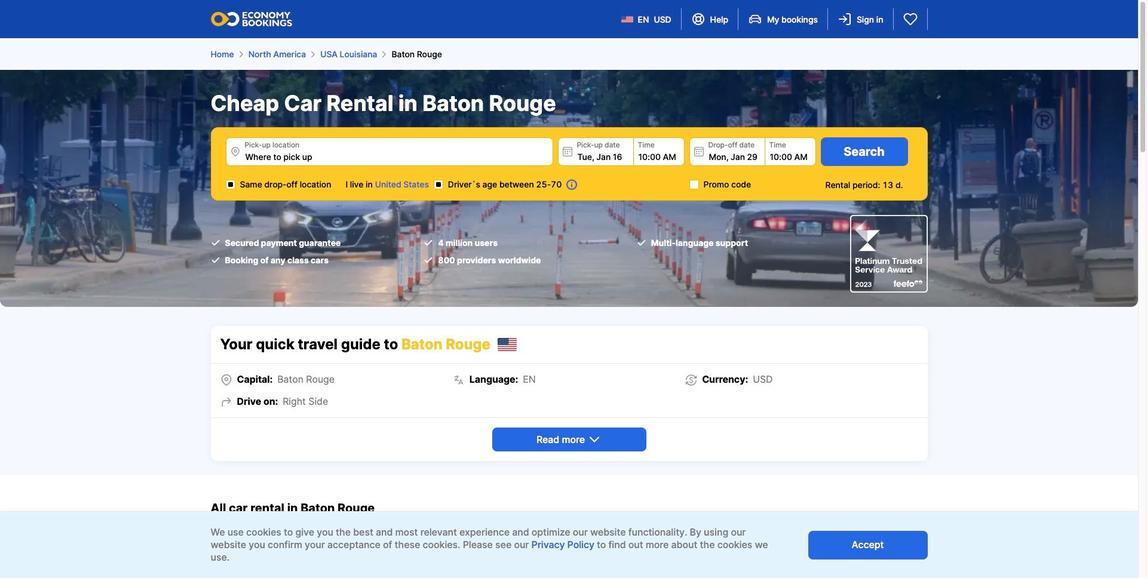 Task type: locate. For each thing, give the bounding box(es) containing it.
None text field
[[633, 137, 685, 166], [689, 137, 765, 166], [633, 137, 685, 166], [689, 137, 765, 166]]

None text field
[[558, 137, 634, 166], [765, 137, 816, 166], [558, 137, 634, 166], [765, 137, 816, 166]]

icon image
[[231, 553, 243, 564]]



Task type: describe. For each thing, give the bounding box(es) containing it.
Where to pick up text field
[[226, 137, 553, 166]]



